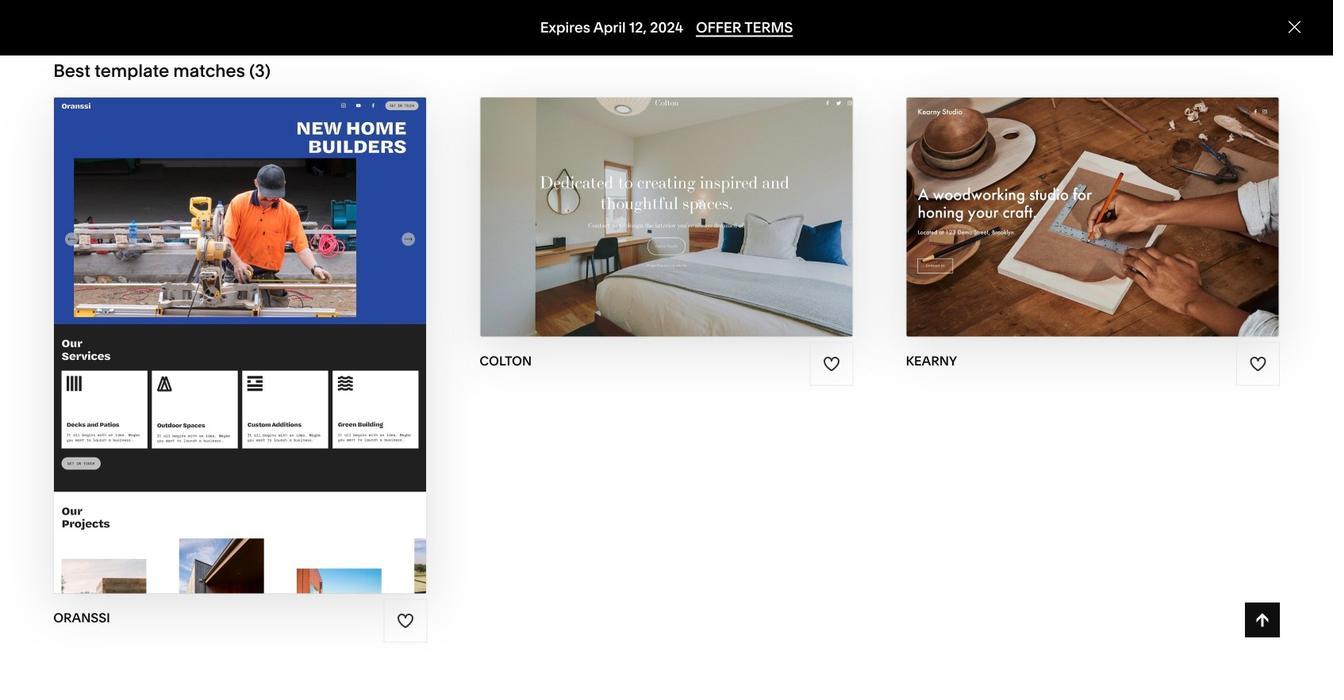 Task type: locate. For each thing, give the bounding box(es) containing it.
back to top image
[[1254, 612, 1272, 630]]

colton image
[[481, 97, 853, 337]]

kearny image
[[907, 97, 1280, 337]]



Task type: vqa. For each thing, say whether or not it's contained in the screenshot.
Back to top image
yes



Task type: describe. For each thing, give the bounding box(es) containing it.
oranssi image
[[54, 97, 427, 594]]

add colton to your favorites list image
[[823, 356, 841, 373]]

add oranssi to your favorites list image
[[397, 613, 414, 630]]



